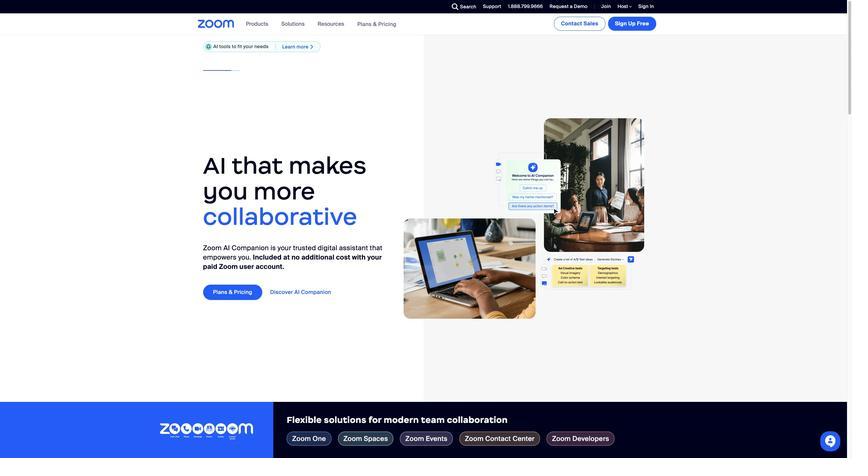 Task type: describe. For each thing, give the bounding box(es) containing it.
at
[[283, 253, 290, 262]]

included at no additional cost with your paid zoom user account.
[[203, 253, 382, 271]]

zoom one tab
[[287, 432, 331, 446]]

developers
[[573, 434, 609, 443]]

trusted
[[293, 244, 316, 252]]

your inside the included at no additional cost with your paid zoom user account.
[[367, 253, 382, 262]]

plans & pricing inside the product information navigation
[[357, 21, 397, 28]]

discover ai companion
[[270, 289, 331, 296]]

solutions
[[281, 20, 305, 27]]

spaces
[[364, 434, 388, 443]]

is
[[271, 244, 276, 252]]

with
[[352, 253, 366, 262]]

resources
[[318, 20, 344, 27]]

additional
[[302, 253, 335, 262]]

host
[[618, 3, 629, 9]]

team
[[421, 415, 445, 426]]

events
[[426, 434, 448, 443]]

pricing inside main content
[[234, 289, 252, 296]]

contact sales
[[561, 20, 599, 27]]

zoom for zoom developers
[[552, 434, 571, 443]]

assistant
[[339, 244, 368, 252]]

1 vertical spatial zoom interface icon image
[[540, 256, 634, 290]]

zoom one
[[292, 434, 326, 443]]

zoom spaces
[[344, 434, 388, 443]]

request a demo
[[550, 3, 588, 9]]

support
[[483, 3, 501, 9]]

more inside ai that makes you more
[[254, 177, 315, 206]]

learn more
[[282, 44, 309, 50]]

collaboration
[[447, 415, 508, 426]]

your for fit
[[243, 44, 253, 50]]

contact sales link
[[554, 17, 606, 31]]

paid
[[203, 262, 218, 271]]

zoom unified communication platform image
[[160, 424, 253, 441]]

that inside zoom ai companion is your trusted digital assistant that empowers you.
[[370, 244, 383, 252]]

zoom for zoom one
[[292, 434, 311, 443]]

meetings navigation
[[553, 13, 658, 32]]

companion for discover
[[301, 289, 331, 296]]

zoom for zoom spaces
[[344, 434, 362, 443]]

digital
[[318, 244, 337, 252]]

ai inside zoom ai companion is your trusted digital assistant that empowers you.
[[224, 244, 230, 252]]

search
[[460, 4, 476, 10]]

sign for sign in
[[639, 3, 649, 9]]

no
[[292, 253, 300, 262]]

1.888.799.9666
[[508, 3, 543, 9]]

to
[[232, 44, 236, 50]]

tools
[[219, 44, 231, 50]]

contact inside meetings navigation
[[561, 20, 582, 27]]

for
[[369, 415, 382, 426]]

zoom ai companion is your trusted digital assistant that empowers you.
[[203, 244, 383, 262]]

request
[[550, 3, 569, 9]]

join link left host on the right
[[597, 0, 613, 13]]

companion for zoom
[[232, 244, 269, 252]]

account.
[[256, 262, 284, 271]]

user
[[240, 262, 254, 271]]

sign in
[[639, 3, 654, 9]]

included
[[253, 253, 282, 262]]

zoom logo image
[[198, 20, 234, 28]]

free
[[637, 20, 649, 27]]

ai inside ai that makes you more
[[203, 151, 227, 180]]



Task type: vqa. For each thing, say whether or not it's contained in the screenshot.
start using zoom ai companion image
no



Task type: locate. For each thing, give the bounding box(es) containing it.
zoom developers tab
[[547, 432, 615, 446]]

your inside zoom ai companion is your trusted digital assistant that empowers you.
[[278, 244, 291, 252]]

flexible solutions for modern team collaboration tab list
[[287, 432, 834, 446]]

0 horizontal spatial pricing
[[234, 289, 252, 296]]

plans & pricing inside main content
[[213, 289, 252, 296]]

your for is
[[278, 244, 291, 252]]

sign up free
[[615, 20, 649, 27]]

empowers
[[203, 253, 237, 262]]

0 vertical spatial your
[[243, 44, 253, 50]]

0 horizontal spatial &
[[229, 289, 233, 296]]

sign left up
[[615, 20, 627, 27]]

main content containing ai that makes you more
[[0, 13, 847, 458]]

you.
[[238, 253, 251, 262]]

zoom contact center
[[465, 434, 535, 443]]

plans & pricing link inside main content
[[203, 285, 262, 300]]

plans & pricing
[[357, 21, 397, 28], [213, 289, 252, 296]]

1 vertical spatial plans & pricing
[[213, 289, 252, 296]]

contact left center
[[485, 434, 511, 443]]

contact down a
[[561, 20, 582, 27]]

1 vertical spatial contact
[[485, 434, 511, 443]]

1 horizontal spatial plans & pricing
[[357, 21, 397, 28]]

0 vertical spatial pricing
[[378, 21, 397, 28]]

0 horizontal spatial plans & pricing
[[213, 289, 252, 296]]

you
[[203, 177, 248, 206]]

needs
[[254, 44, 269, 50]]

0 vertical spatial that
[[232, 151, 283, 180]]

0 horizontal spatial contact
[[485, 434, 511, 443]]

0 horizontal spatial companion
[[232, 244, 269, 252]]

sales
[[584, 20, 599, 27]]

collaborative
[[203, 202, 357, 231]]

learn
[[282, 44, 295, 50]]

flexible
[[287, 415, 322, 426]]

main content
[[0, 13, 847, 458]]

products
[[246, 20, 268, 27]]

0 vertical spatial more
[[297, 44, 309, 50]]

1 vertical spatial &
[[229, 289, 233, 296]]

plans & pricing link
[[357, 21, 397, 28], [357, 21, 397, 28], [203, 285, 262, 300]]

zoom inside 'tab'
[[344, 434, 362, 443]]

1 horizontal spatial sign
[[639, 3, 649, 9]]

zoom left one
[[292, 434, 311, 443]]

1 horizontal spatial pricing
[[378, 21, 397, 28]]

sign in link
[[634, 0, 658, 13], [639, 3, 654, 9]]

your
[[243, 44, 253, 50], [278, 244, 291, 252], [367, 253, 382, 262]]

zoom left the developers
[[552, 434, 571, 443]]

request a demo link
[[545, 0, 589, 13], [550, 3, 588, 9]]

plans
[[357, 21, 372, 28], [213, 289, 227, 296]]

& inside the product information navigation
[[373, 21, 377, 28]]

flexible solutions for modern team collaboration
[[287, 415, 508, 426]]

zoom events
[[406, 434, 448, 443]]

ai tools to fit your needs
[[213, 44, 269, 50]]

0 horizontal spatial sign
[[615, 20, 627, 27]]

zoom inside zoom ai companion is your trusted digital assistant that empowers you.
[[203, 244, 222, 252]]

zoom events tab
[[400, 432, 453, 446]]

ai that makes you more
[[203, 151, 367, 206]]

your right the with
[[367, 253, 382, 262]]

product information navigation
[[241, 13, 402, 35]]

& inside main content
[[229, 289, 233, 296]]

0 horizontal spatial your
[[243, 44, 253, 50]]

plans down the 'paid' on the bottom left of the page
[[213, 289, 227, 296]]

resources button
[[318, 13, 347, 35]]

1 vertical spatial plans
[[213, 289, 227, 296]]

sign up free button
[[608, 17, 656, 31]]

solutions
[[324, 415, 367, 426]]

1 vertical spatial your
[[278, 244, 291, 252]]

0 vertical spatial zoom interface icon image
[[429, 153, 561, 215]]

1 horizontal spatial that
[[370, 244, 383, 252]]

modern
[[384, 415, 419, 426]]

1.888.799.9666 button
[[503, 0, 545, 13], [508, 3, 543, 9]]

contact
[[561, 20, 582, 27], [485, 434, 511, 443]]

join
[[602, 3, 611, 9]]

fit
[[238, 44, 242, 50]]

zoom left events
[[406, 434, 424, 443]]

plans inside main content
[[213, 289, 227, 296]]

that
[[232, 151, 283, 180], [370, 244, 383, 252]]

sign
[[639, 3, 649, 9], [615, 20, 627, 27]]

sign for sign up free
[[615, 20, 627, 27]]

join link up meetings navigation
[[602, 3, 611, 9]]

0 vertical spatial contact
[[561, 20, 582, 27]]

zoom for zoom ai companion is your trusted digital assistant that empowers you.
[[203, 244, 222, 252]]

zoom contact center tab
[[460, 432, 540, 446]]

1 vertical spatial sign
[[615, 20, 627, 27]]

zoom
[[203, 244, 222, 252], [219, 262, 238, 271], [292, 434, 311, 443], [344, 434, 362, 443], [406, 434, 424, 443], [465, 434, 484, 443], [552, 434, 571, 443]]

sign inside button
[[615, 20, 627, 27]]

1 horizontal spatial plans
[[357, 21, 372, 28]]

zoom up empowers
[[203, 244, 222, 252]]

1 vertical spatial that
[[370, 244, 383, 252]]

zoom down empowers
[[219, 262, 238, 271]]

products button
[[246, 13, 271, 35]]

pricing inside the product information navigation
[[378, 21, 397, 28]]

sign left in
[[639, 3, 649, 9]]

companion inside zoom ai companion is your trusted digital assistant that empowers you.
[[232, 244, 269, 252]]

zoom interface icon image
[[429, 153, 561, 215], [540, 256, 634, 290]]

zoom spaces tab
[[338, 432, 393, 446]]

banner
[[190, 13, 658, 35]]

a
[[570, 3, 573, 9]]

1 horizontal spatial contact
[[561, 20, 582, 27]]

0 vertical spatial plans & pricing
[[357, 21, 397, 28]]

zoom developers
[[552, 434, 609, 443]]

center
[[513, 434, 535, 443]]

zoom inside tab
[[552, 434, 571, 443]]

0 vertical spatial companion
[[232, 244, 269, 252]]

1 vertical spatial companion
[[301, 289, 331, 296]]

2 vertical spatial your
[[367, 253, 382, 262]]

zoom down collaboration
[[465, 434, 484, 443]]

up
[[629, 20, 636, 27]]

2 horizontal spatial your
[[367, 253, 382, 262]]

plans right resources dropdown button
[[357, 21, 372, 28]]

0 horizontal spatial that
[[232, 151, 283, 180]]

0 vertical spatial plans
[[357, 21, 372, 28]]

demo
[[574, 3, 588, 9]]

1 horizontal spatial &
[[373, 21, 377, 28]]

1 horizontal spatial companion
[[301, 289, 331, 296]]

more
[[297, 44, 309, 50], [254, 177, 315, 206]]

support link
[[478, 0, 503, 13], [483, 3, 501, 9]]

discover
[[270, 289, 293, 296]]

your up 'at'
[[278, 244, 291, 252]]

companion
[[232, 244, 269, 252], [301, 289, 331, 296]]

zoom down solutions
[[344, 434, 362, 443]]

your right fit
[[243, 44, 253, 50]]

zoom for zoom contact center
[[465, 434, 484, 443]]

join link
[[597, 0, 613, 13], [602, 3, 611, 9]]

plans inside the product information navigation
[[357, 21, 372, 28]]

pricing
[[378, 21, 397, 28], [234, 289, 252, 296]]

zoom for zoom events
[[406, 434, 424, 443]]

banner containing contact sales
[[190, 13, 658, 35]]

0 vertical spatial &
[[373, 21, 377, 28]]

zoom inside the included at no additional cost with your paid zoom user account.
[[219, 262, 238, 271]]

discover ai companion link
[[270, 285, 341, 300]]

0 vertical spatial sign
[[639, 3, 649, 9]]

0 horizontal spatial plans
[[213, 289, 227, 296]]

1 horizontal spatial your
[[278, 244, 291, 252]]

solutions button
[[281, 13, 308, 35]]

1 vertical spatial more
[[254, 177, 315, 206]]

&
[[373, 21, 377, 28], [229, 289, 233, 296]]

search button
[[447, 0, 478, 13]]

one
[[313, 434, 326, 443]]

cost
[[336, 253, 351, 262]]

ai
[[213, 44, 218, 50], [203, 151, 227, 180], [224, 244, 230, 252], [295, 289, 300, 296]]

contact inside tab
[[485, 434, 511, 443]]

1 vertical spatial pricing
[[234, 289, 252, 296]]

host button
[[618, 3, 632, 10]]

makes
[[289, 151, 367, 180]]

that inside ai that makes you more
[[232, 151, 283, 180]]

in
[[650, 3, 654, 9]]

right image
[[309, 44, 315, 50]]



